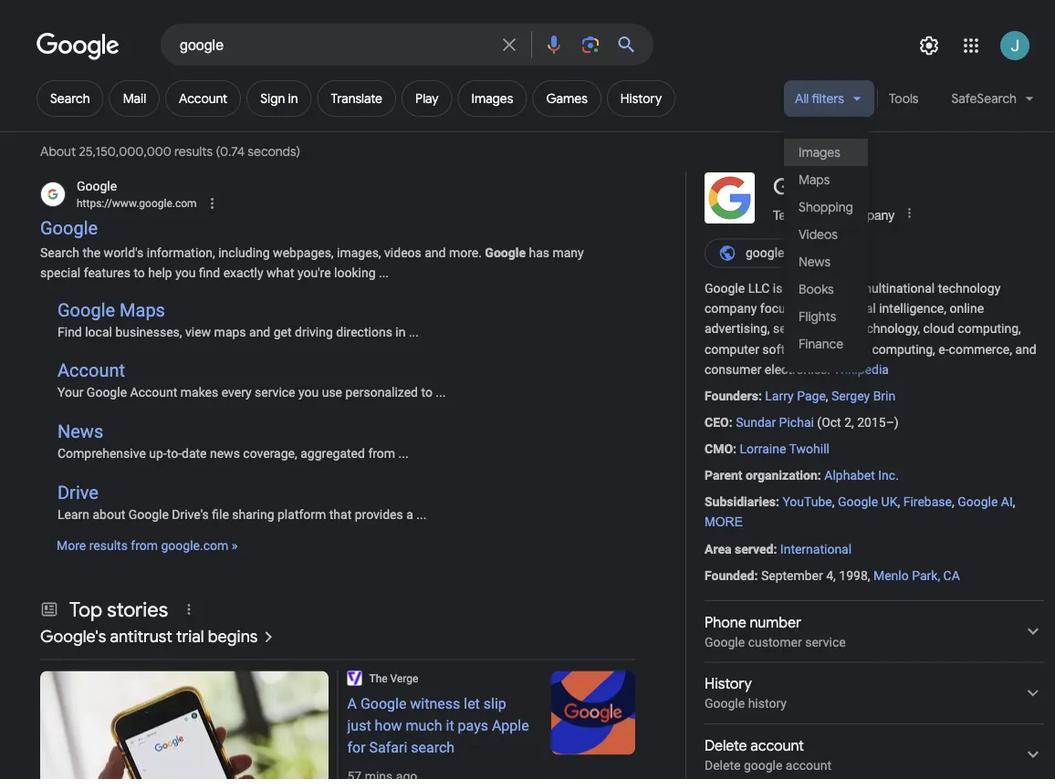Task type: describe. For each thing, give the bounding box(es) containing it.
search by image image
[[580, 34, 602, 56]]

1 vertical spatial results
[[89, 539, 128, 554]]

pays
[[458, 718, 488, 735]]

twohill
[[789, 442, 830, 457]]

drive learn about google drive's file sharing platform that provides a ...
[[58, 482, 427, 522]]

service inside phone number google customer service
[[805, 635, 846, 650]]

google inside drive learn about google drive's file sharing platform that provides a ...
[[128, 507, 169, 522]]

history for history google history
[[705, 675, 752, 694]]

technology
[[773, 207, 838, 222]]

including
[[218, 246, 270, 261]]

sign in link
[[247, 80, 312, 117]]

: for lorraine
[[733, 442, 737, 457]]

1 horizontal spatial results
[[174, 144, 213, 160]]

Search search field
[[180, 35, 487, 58]]

menlo
[[874, 568, 909, 583]]

top
[[69, 597, 102, 622]]

google maps link
[[58, 299, 165, 321]]

translate
[[331, 90, 382, 107]]

: for september
[[754, 568, 758, 583]]

0 vertical spatial news link
[[784, 248, 868, 276]]

2015–)
[[857, 415, 899, 430]]

software,
[[763, 342, 815, 357]]

and inside the google maps find local businesses, view maps and get driving directions in ...
[[249, 324, 270, 339]]

alphabet inc. link
[[825, 468, 899, 483]]

books
[[799, 281, 834, 298]]

add sign in element
[[260, 90, 298, 107]]

parent organization : alphabet inc.
[[705, 468, 899, 483]]

0 horizontal spatial computing,
[[872, 342, 936, 357]]

tools button
[[881, 80, 927, 117]]

you inside account your google account makes every service you use personalized to ...
[[298, 385, 319, 400]]

customer
[[748, 635, 802, 650]]

delete account delete google account
[[705, 737, 832, 773]]

0 vertical spatial and
[[425, 246, 446, 261]]

safesearch button
[[941, 80, 1045, 124]]

every
[[222, 385, 252, 400]]

google down alphabet inc. link
[[838, 495, 878, 510]]

search by voice image
[[543, 34, 565, 56]]

google up technology
[[773, 173, 847, 201]]

google image
[[37, 33, 120, 60]]

more results from google.com » link
[[57, 539, 238, 554]]

1 vertical spatial images
[[799, 144, 841, 161]]

google inside account your google account makes every service you use personalized to ...
[[87, 385, 127, 400]]

engine
[[815, 322, 853, 337]]

the
[[83, 246, 101, 261]]

0 horizontal spatial account link
[[58, 360, 125, 382]]

businesses,
[[115, 324, 182, 339]]

subsidiaries : youtube , google uk , firebase , google ai , more
[[705, 495, 1016, 530]]

area
[[705, 542, 732, 557]]

personalized
[[345, 385, 418, 400]]

google heading
[[773, 173, 847, 201]]

and inside 'google llc is an american multinational technology company focusing on artificial intelligence, online advertising, search engine technology, cloud computing, computer software, quantum computing, e-commerce, and consumer electronics.'
[[1015, 342, 1037, 357]]

inc.
[[878, 468, 899, 483]]

images,
[[337, 246, 381, 261]]

youtube
[[783, 495, 832, 510]]

account for account your google account makes every service you use personalized to ...
[[58, 360, 125, 382]]

larry page link
[[765, 388, 826, 404]]

multinational
[[861, 281, 935, 296]]

is
[[773, 281, 783, 296]]

google inside the google maps find local businesses, view maps and get driving directions in ...
[[58, 299, 115, 321]]

google llc is an american multinational technology company focusing on artificial intelligence, online advertising, search engine technology, cloud computing, computer software, quantum computing, e-commerce, and consumer electronics.
[[705, 281, 1037, 377]]

more
[[705, 515, 743, 530]]

maps inside the google maps find local businesses, view maps and get driving directions in ...
[[120, 299, 165, 321]]

looking ...
[[334, 266, 389, 281]]

menlo park, ca link
[[874, 568, 960, 583]]

an
[[786, 281, 800, 296]]

you inside has many special features to help you find exactly what you're looking ...
[[175, 266, 196, 281]]

search for search the world's information, including webpages, images, videos and more. google
[[40, 246, 79, 261]]

all filters button
[[784, 80, 874, 124]]

more options image
[[902, 206, 917, 220]]

... inside account your google account makes every service you use personalized to ...
[[436, 385, 446, 400]]

, left 'google ai' link
[[952, 495, 955, 510]]

about 25,150,000,000 results (0.74 seconds)
[[40, 144, 303, 160]]

get
[[274, 324, 292, 339]]

commerce,
[[949, 342, 1012, 357]]

play link
[[402, 80, 452, 117]]

0 vertical spatial images link
[[458, 80, 527, 117]]

all
[[795, 90, 809, 107]]

google.com »
[[161, 539, 238, 554]]

google inside a google witness let slip just how much it pays apple for safari search
[[360, 696, 407, 713]]

the
[[369, 673, 388, 685]]

1 horizontal spatial account link
[[165, 80, 241, 117]]

google.com link
[[705, 239, 825, 268]]

: down twohill
[[818, 468, 821, 483]]

sergey
[[832, 388, 870, 404]]

intelligence,
[[879, 301, 947, 316]]

maps
[[214, 324, 246, 339]]

features
[[84, 266, 130, 281]]

search inside 'google llc is an american multinational technology company focusing on artificial intelligence, online advertising, search engine technology, cloud computing, computer software, quantum computing, e-commerce, and consumer electronics.'
[[773, 322, 811, 337]]

that
[[329, 507, 352, 522]]

antitrust
[[110, 626, 172, 647]]

a google witness let slip just how much it pays apple for safari search
[[347, 696, 529, 757]]

(oct
[[817, 415, 841, 430]]

add account element
[[179, 90, 227, 107]]

just
[[347, 718, 371, 735]]

maps inside maps link
[[799, 172, 830, 188]]

subsidiaries
[[705, 495, 776, 510]]

provides
[[355, 507, 403, 522]]

history link
[[607, 80, 676, 117]]

add mail element
[[123, 90, 146, 107]]

2,
[[844, 415, 854, 430]]

filters
[[812, 90, 844, 107]]

mail
[[123, 90, 146, 107]]

https://www.google.com
[[77, 197, 197, 210]]

learn
[[58, 507, 89, 522]]

local
[[85, 324, 112, 339]]

search for search
[[50, 90, 90, 107]]

technology
[[938, 281, 1001, 296]]

news for news comprehensive up-to-date news coverage, aggregated from ...
[[58, 421, 103, 442]]

history for history
[[621, 90, 662, 107]]

google inside google https://www.google.com
[[77, 178, 117, 194]]

: for youtube
[[776, 495, 779, 510]]

from inside news comprehensive up-to-date news coverage, aggregated from ...
[[368, 446, 395, 461]]

add games element
[[546, 90, 588, 107]]

your
[[58, 385, 83, 400]]

finance
[[799, 336, 843, 352]]

let
[[464, 696, 480, 713]]

it
[[446, 718, 454, 735]]

cmo
[[705, 442, 733, 457]]

drive
[[58, 482, 98, 503]]

founders : larry page , sergey brin
[[705, 388, 896, 404]]

online
[[950, 301, 984, 316]]

... inside the google maps find local businesses, view maps and get driving directions in ...
[[409, 324, 419, 339]]

add play element
[[415, 90, 439, 107]]

add history element
[[621, 90, 662, 107]]

google left has on the top right
[[485, 246, 526, 261]]

flights link
[[784, 303, 868, 330]]

to inside account your google account makes every service you use personalized to ...
[[421, 385, 433, 400]]

has
[[529, 246, 550, 261]]

(0.74
[[216, 144, 245, 160]]

1 horizontal spatial company
[[842, 207, 895, 222]]

wikipedia link
[[834, 362, 889, 377]]

up-
[[149, 446, 167, 461]]



Task type: vqa. For each thing, say whether or not it's contained in the screenshot.
SEARCH THE WORLD'S INFORMATION, INCLUDING WEBPAGES, IMAGES, VIDEOS AND MORE. GOOGLE
yes



Task type: locate. For each thing, give the bounding box(es) containing it.
google left the llc
[[705, 281, 745, 296]]

2 vertical spatial google
[[744, 758, 783, 773]]

service right every
[[255, 385, 295, 400]]

much
[[406, 718, 442, 735]]

... inside news comprehensive up-to-date news coverage, aggregated from ...
[[398, 446, 409, 461]]

1 vertical spatial account link
[[58, 360, 125, 382]]

1 vertical spatial news link
[[58, 421, 103, 442]]

in right sign
[[288, 90, 298, 107]]

wikipedia
[[834, 362, 889, 377]]

computing, up commerce,
[[958, 322, 1021, 337]]

sign
[[260, 90, 285, 107]]

: down organization
[[776, 495, 779, 510]]

0 horizontal spatial and
[[249, 324, 270, 339]]

google up the
[[40, 218, 98, 239]]

to left help
[[134, 266, 145, 281]]

in right directions
[[396, 324, 406, 339]]

apple
[[492, 718, 529, 735]]

you left use
[[298, 385, 319, 400]]

many
[[553, 246, 584, 261]]

sundar pichai link
[[736, 415, 814, 430]]

google up how on the bottom
[[360, 696, 407, 713]]

technology company
[[773, 207, 895, 222]]

google up delete
[[705, 696, 745, 711]]

youtube link
[[783, 495, 832, 510]]

search link
[[37, 80, 104, 117]]

0 horizontal spatial company
[[705, 301, 757, 316]]

: for larry
[[758, 388, 762, 404]]

1 vertical spatial search
[[40, 246, 79, 261]]

: left larry
[[758, 388, 762, 404]]

lorraine
[[740, 442, 786, 457]]

0 vertical spatial google
[[705, 635, 745, 650]]

search down google image
[[50, 90, 90, 107]]

american
[[803, 281, 857, 296]]

... right directions
[[409, 324, 419, 339]]

maps link
[[784, 166, 868, 194]]

0 horizontal spatial from
[[131, 539, 158, 554]]

news link up the american
[[784, 248, 868, 276]]

0 vertical spatial from
[[368, 446, 395, 461]]

slip
[[484, 696, 506, 713]]

advertising,
[[705, 322, 770, 337]]

google up https://www.google.com
[[77, 178, 117, 194]]

view
[[185, 324, 211, 339]]

google
[[773, 173, 847, 201], [77, 178, 117, 194], [40, 218, 98, 239], [485, 246, 526, 261], [705, 281, 745, 296], [58, 299, 115, 321], [87, 385, 127, 400], [838, 495, 878, 510], [958, 495, 998, 510], [128, 507, 169, 522], [360, 696, 407, 713]]

search down much
[[411, 740, 455, 757]]

makes
[[181, 385, 218, 400]]

1 vertical spatial images link
[[784, 139, 868, 166]]

in inside the google maps find local businesses, view maps and get driving directions in ...
[[396, 324, 406, 339]]

1 horizontal spatial images
[[799, 144, 841, 161]]

0 horizontal spatial history
[[621, 90, 662, 107]]

international
[[780, 542, 852, 557]]

None search field
[[0, 23, 654, 66]]

images link right play
[[458, 80, 527, 117]]

lorraine twohill link
[[740, 442, 830, 457]]

1 horizontal spatial news
[[799, 254, 831, 270]]

news comprehensive up-to-date news coverage, aggregated from ...
[[58, 421, 409, 461]]

maps
[[799, 172, 830, 188], [120, 299, 165, 321]]

computing, down technology,
[[872, 342, 936, 357]]

shopping link
[[784, 194, 868, 221]]

news inside menu
[[799, 254, 831, 270]]

0 vertical spatial you
[[175, 266, 196, 281]]

results
[[174, 144, 213, 160], [89, 539, 128, 554]]

google right delete
[[744, 758, 783, 773]]

sergey brin link
[[832, 388, 896, 404]]

0 horizontal spatial images
[[472, 90, 513, 107]]

0 vertical spatial maps
[[799, 172, 830, 188]]

phone
[[705, 613, 746, 632]]

to
[[134, 266, 145, 281], [421, 385, 433, 400]]

0 vertical spatial to
[[134, 266, 145, 281]]

delete
[[705, 758, 741, 773]]

images
[[472, 90, 513, 107], [799, 144, 841, 161]]

from left google.com »
[[131, 539, 158, 554]]

a google witness let slip just how much it pays apple for safari search heading
[[347, 694, 533, 759]]

history
[[748, 696, 787, 711]]

: inside subsidiaries : youtube , google uk , firebase , google ai , more
[[776, 495, 779, 510]]

0 horizontal spatial news
[[58, 421, 103, 442]]

account up (0.74
[[179, 90, 227, 107]]

: left sundar
[[729, 415, 733, 430]]

news link up comprehensive
[[58, 421, 103, 442]]

0 horizontal spatial results
[[89, 539, 128, 554]]

2 horizontal spatial account
[[179, 90, 227, 107]]

1 horizontal spatial in
[[396, 324, 406, 339]]

ca
[[943, 568, 960, 583]]

google inside history google history
[[705, 696, 745, 711]]

google's
[[40, 626, 106, 647]]

to right personalized at the left of the page
[[421, 385, 433, 400]]

computing,
[[958, 322, 1021, 337], [872, 342, 936, 357]]

more options element
[[900, 204, 919, 222]]

file
[[212, 507, 229, 522]]

, down inc.
[[898, 495, 900, 510]]

1 vertical spatial account
[[58, 360, 125, 382]]

... right personalized at the left of the page
[[436, 385, 446, 400]]

news up books
[[799, 254, 831, 270]]

google.com
[[746, 245, 813, 261]]

1 vertical spatial account
[[786, 758, 832, 773]]

history google history
[[705, 675, 787, 711]]

0 vertical spatial account
[[751, 737, 804, 755]]

1 vertical spatial google
[[705, 696, 745, 711]]

pichai
[[779, 415, 814, 430]]

and right commerce,
[[1015, 342, 1037, 357]]

google right your
[[87, 385, 127, 400]]

exactly
[[223, 266, 263, 281]]

to inside has many special features to help you find exactly what you're looking ...
[[134, 266, 145, 281]]

0 horizontal spatial in
[[288, 90, 298, 107]]

ai
[[1001, 495, 1013, 510]]

2 vertical spatial account
[[130, 385, 177, 400]]

1 horizontal spatial search
[[773, 322, 811, 337]]

1 vertical spatial news
[[58, 421, 103, 442]]

news up comprehensive
[[58, 421, 103, 442]]

all filters
[[795, 90, 844, 107]]

1 horizontal spatial maps
[[799, 172, 830, 188]]

0 horizontal spatial images link
[[458, 80, 527, 117]]

0 horizontal spatial search
[[411, 740, 455, 757]]

menu
[[784, 124, 868, 372]]

shopping
[[799, 199, 853, 215]]

artificial
[[830, 301, 876, 316]]

1 vertical spatial in
[[396, 324, 406, 339]]

, right firebase
[[1013, 495, 1016, 510]]

google down phone
[[705, 635, 745, 650]]

finance link
[[784, 330, 868, 358]]

and left get in the left top of the page
[[249, 324, 270, 339]]

1 horizontal spatial images link
[[784, 139, 868, 166]]

google up more results from google.com »
[[128, 507, 169, 522]]

menu containing images
[[784, 124, 868, 372]]

has many special features to help you find exactly what you're looking ...
[[40, 246, 584, 281]]

2 vertical spatial and
[[1015, 342, 1037, 357]]

1 horizontal spatial news link
[[784, 248, 868, 276]]

0 vertical spatial computing,
[[958, 322, 1021, 337]]

cloud
[[923, 322, 955, 337]]

0 horizontal spatial you
[[175, 266, 196, 281]]

1 horizontal spatial to
[[421, 385, 433, 400]]

google left ai
[[958, 495, 998, 510]]

focusing
[[760, 301, 810, 316]]

4,
[[826, 568, 836, 583]]

and
[[425, 246, 446, 261], [249, 324, 270, 339], [1015, 342, 1037, 357]]

how
[[375, 718, 402, 735]]

0 vertical spatial images
[[472, 90, 513, 107]]

search up the software,
[[773, 322, 811, 337]]

images link up google heading
[[784, 139, 868, 166]]

google up local
[[58, 299, 115, 321]]

maps up businesses,
[[120, 299, 165, 321]]

1 horizontal spatial history
[[705, 675, 752, 694]]

0 vertical spatial search
[[50, 90, 90, 107]]

quantum
[[818, 342, 869, 357]]

delete
[[705, 737, 747, 755]]

history up the history
[[705, 675, 752, 694]]

consumer
[[705, 362, 762, 377]]

google inside delete account delete google account
[[744, 758, 783, 773]]

maps up shopping
[[799, 172, 830, 188]]

0 horizontal spatial maps
[[120, 299, 165, 321]]

1 horizontal spatial you
[[298, 385, 319, 400]]

service inside account your google account makes every service you use personalized to ...
[[255, 385, 295, 400]]

for
[[347, 740, 366, 757]]

find
[[199, 266, 220, 281]]

1 horizontal spatial and
[[425, 246, 446, 261]]

0 vertical spatial in
[[288, 90, 298, 107]]

1 horizontal spatial computing,
[[958, 322, 1021, 337]]

results down the 'about'
[[89, 539, 128, 554]]

history right games
[[621, 90, 662, 107]]

0 vertical spatial history
[[621, 90, 662, 107]]

company up advertising,
[[705, 301, 757, 316]]

founders
[[705, 388, 758, 404]]

service right customer
[[805, 635, 846, 650]]

... up a
[[398, 446, 409, 461]]

account link up (0.74
[[165, 80, 241, 117]]

search inside a google witness let slip just how much it pays apple for safari search
[[411, 740, 455, 757]]

more
[[57, 539, 86, 554]]

1 vertical spatial you
[[298, 385, 319, 400]]

, left sergey
[[826, 388, 828, 404]]

account up your
[[58, 360, 125, 382]]

international link
[[780, 542, 852, 557]]

driving
[[295, 324, 333, 339]]

date
[[182, 446, 207, 461]]

founded
[[705, 568, 754, 583]]

1 vertical spatial computing,
[[872, 342, 936, 357]]

account left makes
[[130, 385, 177, 400]]

1 vertical spatial history
[[705, 675, 752, 694]]

images right play
[[472, 90, 513, 107]]

... inside drive learn about google drive's file sharing platform that provides a ...
[[417, 507, 427, 522]]

1998,
[[839, 568, 870, 583]]

1 vertical spatial search
[[411, 740, 455, 757]]

account link up your
[[58, 360, 125, 382]]

news for news
[[799, 254, 831, 270]]

account
[[179, 90, 227, 107], [58, 360, 125, 382], [130, 385, 177, 400]]

images up maps link
[[799, 144, 841, 161]]

number
[[750, 613, 801, 632]]

https://www.google.com text field
[[77, 195, 197, 212]]

sharing
[[232, 507, 274, 522]]

: up september
[[774, 542, 777, 557]]

0 horizontal spatial service
[[255, 385, 295, 400]]

0 vertical spatial search
[[773, 322, 811, 337]]

history inside history google history
[[705, 675, 752, 694]]

account for account
[[179, 90, 227, 107]]

1 vertical spatial service
[[805, 635, 846, 650]]

1 vertical spatial company
[[705, 301, 757, 316]]

you down information,
[[175, 266, 196, 281]]

and left more. at the left top of the page
[[425, 246, 446, 261]]

0 vertical spatial news
[[799, 254, 831, 270]]

safari
[[369, 740, 407, 757]]

0 vertical spatial service
[[255, 385, 295, 400]]

1 vertical spatial to
[[421, 385, 433, 400]]

, down "alphabet"
[[832, 495, 835, 510]]

you
[[175, 266, 196, 281], [298, 385, 319, 400]]

google inside 'google llc is an american multinational technology company focusing on artificial intelligence, online advertising, search engine technology, cloud computing, computer software, quantum computing, e-commerce, and consumer electronics.'
[[705, 281, 745, 296]]

founded : september 4, 1998, menlo park, ca
[[705, 568, 960, 583]]

1 horizontal spatial from
[[368, 446, 395, 461]]

1 horizontal spatial account
[[130, 385, 177, 400]]

1 horizontal spatial service
[[805, 635, 846, 650]]

news link
[[784, 248, 868, 276], [58, 421, 103, 442]]

news inside news comprehensive up-to-date news coverage, aggregated from ...
[[58, 421, 103, 442]]

uk
[[881, 495, 898, 510]]

0 vertical spatial account
[[179, 90, 227, 107]]

webpages,
[[273, 246, 334, 261]]

1 vertical spatial from
[[131, 539, 158, 554]]

more results from google.com »
[[57, 539, 238, 554]]

0 horizontal spatial account
[[58, 360, 125, 382]]

google inside phone number google customer service
[[705, 635, 745, 650]]

results left (0.74
[[174, 144, 213, 160]]

from right aggregated
[[368, 446, 395, 461]]

0 horizontal spatial to
[[134, 266, 145, 281]]

history inside 'link'
[[621, 90, 662, 107]]

company inside 'google llc is an american multinational technology company focusing on artificial intelligence, online advertising, search engine technology, cloud computing, computer software, quantum computing, e-commerce, and consumer electronics.'
[[705, 301, 757, 316]]

add translate element
[[331, 90, 382, 107]]

company left more options element
[[842, 207, 895, 222]]

1 vertical spatial maps
[[120, 299, 165, 321]]

... right a
[[417, 507, 427, 522]]

search up 'special'
[[40, 246, 79, 261]]

: left lorraine
[[733, 442, 737, 457]]

,
[[826, 388, 828, 404], [832, 495, 835, 510], [898, 495, 900, 510], [952, 495, 955, 510], [1013, 495, 1016, 510]]

0 vertical spatial company
[[842, 207, 895, 222]]

translate link
[[317, 80, 396, 117]]

: for sundar
[[729, 415, 733, 430]]

0 vertical spatial account link
[[165, 80, 241, 117]]

add search element
[[50, 90, 90, 107]]

google's antitrust trial begins link
[[40, 626, 279, 649]]

what
[[267, 266, 294, 281]]

2 horizontal spatial and
[[1015, 342, 1037, 357]]

: down served
[[754, 568, 758, 583]]

served
[[735, 542, 774, 557]]

technology,
[[856, 322, 920, 337]]

0 horizontal spatial news link
[[58, 421, 103, 442]]

1 vertical spatial and
[[249, 324, 270, 339]]

0 vertical spatial results
[[174, 144, 213, 160]]



